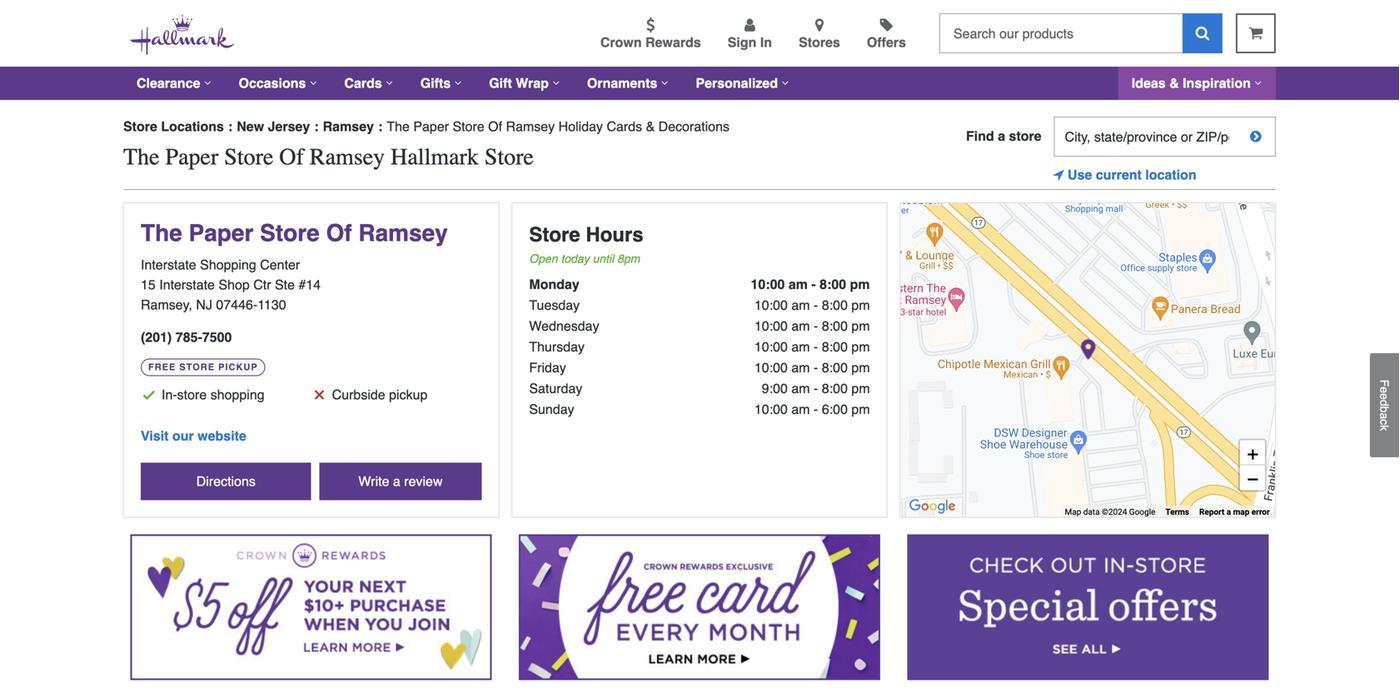 Task type: vqa. For each thing, say whether or not it's contained in the screenshot.


Task type: describe. For each thing, give the bounding box(es) containing it.
0 vertical spatial store
[[1010, 128, 1042, 144]]

in-
[[162, 387, 177, 402]]

in
[[761, 35, 772, 50]]

hours
[[586, 223, 644, 246]]

0 horizontal spatial &
[[646, 119, 655, 134]]

use current location form
[[967, 117, 1277, 189]]

1130
[[258, 297, 286, 312]]

personalized
[[696, 75, 778, 91]]

location arrow image
[[1054, 168, 1065, 182]]

1 vertical spatial interstate
[[159, 277, 215, 292]]

ctr
[[253, 277, 271, 292]]

jersey
[[268, 119, 310, 134]]

0 vertical spatial interstate
[[141, 257, 196, 272]]

am for tuesday
[[792, 297, 810, 313]]

15
[[141, 277, 156, 292]]

store locations : new jersey : ramsey : the paper store of ramsey holiday cards & decorations
[[123, 119, 730, 134]]

ramsey up the paper store of ramsey hallmark store
[[323, 119, 374, 134]]

the paper store of ramsey
[[141, 220, 448, 247]]

tuesday
[[529, 297, 580, 313]]

f e e d b a c k
[[1379, 380, 1392, 431]]

use current location
[[1068, 167, 1197, 182]]

open
[[529, 252, 558, 265]]

cards link
[[331, 67, 407, 100]]

ornaments
[[587, 75, 658, 91]]

wednesday
[[529, 318, 600, 334]]

center
[[260, 257, 300, 272]]

write
[[359, 474, 390, 489]]

clearance
[[137, 75, 200, 91]]

use
[[1068, 167, 1093, 182]]

search image
[[1196, 25, 1210, 40]]

10:00 am - 8:00 pm for thursday
[[755, 339, 870, 355]]

store down new on the top
[[224, 144, 274, 170]]

2 e from the top
[[1379, 393, 1392, 400]]

visit our website link
[[141, 428, 247, 444]]

check out in-store special offers. image
[[908, 535, 1269, 680]]

write a review
[[359, 474, 443, 489]]

menu bar inside banner
[[123, 67, 1277, 100]]

+
[[1248, 441, 1259, 464]]

City, state/province or ZIP/postal code text field
[[1055, 117, 1277, 157]]

curbside pickup
[[332, 387, 428, 402]]

today
[[561, 252, 590, 265]]

am for monday
[[789, 277, 808, 292]]

(201)
[[141, 330, 172, 345]]

store for shopping
[[177, 387, 207, 402]]

1 vertical spatial pickup
[[389, 387, 428, 402]]

k
[[1379, 425, 1392, 431]]

ideas & inspiration
[[1132, 75, 1252, 91]]

10:00 am - 8:00 pm for monday
[[751, 277, 870, 292]]

shopping
[[211, 387, 265, 402]]

0 vertical spatial the
[[387, 119, 410, 134]]

8:00 for monday
[[820, 277, 847, 292]]

pm for wednesday
[[852, 318, 870, 334]]

- for thursday
[[814, 339, 819, 355]]

8:00 for tuesday
[[822, 297, 848, 313]]

of for the paper store of ramsey
[[326, 220, 352, 247]]

stores
[[799, 35, 841, 50]]

0 vertical spatial of
[[488, 119, 502, 134]]

am for sunday
[[792, 402, 810, 417]]

pm for monday
[[850, 277, 870, 292]]

8pm
[[618, 252, 640, 265]]

new
[[237, 119, 264, 134]]

& inside menu bar
[[1170, 75, 1180, 91]]

+ −
[[1248, 441, 1259, 489]]

friday
[[529, 360, 566, 375]]

a for store
[[998, 128, 1006, 144]]

gifts link
[[407, 67, 476, 100]]

8:00 for friday
[[822, 360, 848, 375]]

pm for tuesday
[[852, 297, 870, 313]]

(201) 785-7500
[[141, 330, 232, 345]]

10:00 am - 8:00 pm for tuesday
[[755, 297, 870, 313]]

crown rewards link
[[601, 17, 701, 52]]

10:00 am - 8:00 pm for wednesday
[[755, 318, 870, 334]]

new jersey link
[[237, 119, 310, 134]]

hallmark image
[[130, 15, 235, 55]]

- for monday
[[812, 277, 816, 292]]

store hours open today until 8pm
[[529, 223, 644, 265]]

1 : from the left
[[228, 119, 233, 134]]

10:00 for sunday
[[755, 402, 788, 417]]

am for saturday
[[792, 381, 810, 396]]

10:00 for wednesday
[[755, 318, 788, 334]]

ramsey down the ramsey link
[[310, 144, 385, 170]]

menu containing crown rewards
[[262, 14, 927, 52]]

am for friday
[[792, 360, 810, 375]]

inspiration
[[1183, 75, 1252, 91]]

sign in link
[[728, 17, 772, 52]]

wrap
[[516, 75, 549, 91]]

paper for the paper store of ramsey
[[189, 220, 254, 247]]

review
[[404, 474, 443, 489]]

ste
[[275, 277, 295, 292]]

locations
[[161, 119, 224, 134]]

decorations
[[659, 119, 730, 134]]

f
[[1379, 380, 1392, 387]]

a for review
[[393, 474, 401, 489]]

ramsey,
[[141, 297, 192, 312]]

the paper store of ramsey hallmark store
[[123, 144, 534, 170]]

gifts
[[421, 75, 451, 91]]

ramsey down hallmark
[[359, 220, 448, 247]]

sunday
[[529, 402, 575, 417]]

thursday
[[529, 339, 585, 355]]

#14
[[299, 277, 321, 292]]

crown rewards members get a free card every month! image
[[519, 535, 881, 680]]

shopping cart image
[[1250, 25, 1263, 40]]

stores link
[[799, 17, 841, 52]]

offers
[[867, 35, 907, 50]]

find
[[967, 128, 995, 144]]

pm for saturday
[[852, 381, 870, 396]]

10:00 am - 6:00 pm
[[755, 402, 870, 417]]

location
[[1146, 167, 1197, 182]]

+ button
[[1241, 440, 1266, 465]]

ideas & inspiration link
[[1119, 67, 1277, 100]]

sign in
[[728, 35, 772, 50]]

(201) 785-7500 link
[[141, 330, 232, 345]]



Task type: locate. For each thing, give the bounding box(es) containing it.
shop
[[219, 277, 250, 292]]

- for sunday
[[814, 402, 819, 417]]

cards up the ramsey link
[[344, 75, 382, 91]]

gift wrap link
[[476, 67, 574, 100]]

ideas
[[1132, 75, 1166, 91]]

1 vertical spatial &
[[646, 119, 655, 134]]

paper down locations at left
[[165, 144, 219, 170]]

2 horizontal spatial of
[[488, 119, 502, 134]]

9:00 am - 8:00 pm
[[762, 381, 870, 396]]

the
[[387, 119, 410, 134], [123, 144, 160, 170], [141, 220, 182, 247]]

9:00
[[762, 381, 788, 396]]

our
[[172, 428, 194, 444]]

store up the open
[[529, 223, 581, 246]]

f e e d b a c k button
[[1371, 353, 1400, 457]]

2 vertical spatial of
[[326, 220, 352, 247]]

store locations link
[[123, 119, 224, 134]]

occasions link
[[225, 67, 331, 100]]

nj
[[196, 297, 212, 312]]

b
[[1379, 406, 1392, 413]]

cards down ornaments link
[[607, 119, 643, 134]]

the up 15 in the top left of the page
[[141, 220, 182, 247]]

1 vertical spatial cards
[[607, 119, 643, 134]]

1 horizontal spatial of
[[326, 220, 352, 247]]

a inside button
[[1379, 413, 1392, 419]]

−
[[1248, 466, 1259, 489]]

save $5 on your purchase of $10 or more when you join crown rewards! image
[[131, 535, 492, 680]]

crown rewards
[[601, 35, 701, 50]]

ramsey link
[[323, 119, 374, 134]]

ramsey
[[323, 119, 374, 134], [506, 119, 555, 134], [310, 144, 385, 170], [359, 220, 448, 247]]

1 vertical spatial paper
[[165, 144, 219, 170]]

& right ideas
[[1170, 75, 1180, 91]]

None search field
[[940, 13, 1223, 53]]

- for wednesday
[[814, 318, 819, 334]]

- for tuesday
[[814, 297, 819, 313]]

store for pickup
[[179, 362, 215, 372]]

0 horizontal spatial a
[[393, 474, 401, 489]]

visit our website
[[141, 428, 247, 444]]

pickup right curbside
[[389, 387, 428, 402]]

directions link
[[141, 463, 311, 500]]

hallmark
[[391, 144, 479, 170]]

am for thursday
[[792, 339, 810, 355]]

a right write
[[393, 474, 401, 489]]

interstate up 15 in the top left of the page
[[141, 257, 196, 272]]

2 vertical spatial store
[[177, 387, 207, 402]]

10:00 am - 8:00 pm for friday
[[755, 360, 870, 375]]

paper up hallmark
[[414, 119, 449, 134]]

am
[[789, 277, 808, 292], [792, 297, 810, 313], [792, 318, 810, 334], [792, 339, 810, 355], [792, 360, 810, 375], [792, 381, 810, 396], [792, 402, 810, 417]]

07446-
[[216, 297, 258, 312]]

interstate up nj
[[159, 277, 215, 292]]

banner
[[0, 0, 1400, 100]]

- for friday
[[814, 360, 819, 375]]

10:00 am - 8:00 pm
[[751, 277, 870, 292], [755, 297, 870, 313], [755, 318, 870, 334], [755, 339, 870, 355], [755, 360, 870, 375]]

of down the paper store of ramsey hallmark store
[[326, 220, 352, 247]]

0 vertical spatial a
[[998, 128, 1006, 144]]

pickup
[[218, 362, 258, 372], [389, 387, 428, 402]]

visit
[[141, 428, 169, 444]]

shopping
[[200, 257, 256, 272]]

: right jersey
[[314, 119, 319, 134]]

offers link
[[867, 17, 907, 52]]

1 horizontal spatial pickup
[[389, 387, 428, 402]]

0 vertical spatial &
[[1170, 75, 1180, 91]]

paper for the paper store of ramsey hallmark store
[[165, 144, 219, 170]]

holiday
[[559, 119, 603, 134]]

saturday
[[529, 381, 583, 396]]

2 vertical spatial paper
[[189, 220, 254, 247]]

6:00
[[822, 402, 848, 417]]

a
[[998, 128, 1006, 144], [1379, 413, 1392, 419], [393, 474, 401, 489]]

8:00 for thursday
[[822, 339, 848, 355]]

1 vertical spatial the
[[123, 144, 160, 170]]

pm
[[850, 277, 870, 292], [852, 297, 870, 313], [852, 318, 870, 334], [852, 339, 870, 355], [852, 360, 870, 375], [852, 381, 870, 396], [852, 402, 870, 417]]

occasions
[[239, 75, 306, 91]]

- for saturday
[[814, 381, 819, 396]]

&
[[1170, 75, 1180, 91], [646, 119, 655, 134]]

d
[[1379, 400, 1392, 406]]

1 horizontal spatial &
[[1170, 75, 1180, 91]]

10:00
[[751, 277, 785, 292], [755, 297, 788, 313], [755, 318, 788, 334], [755, 339, 788, 355], [755, 360, 788, 375], [755, 402, 788, 417]]

e up "d" at the bottom of page
[[1379, 387, 1392, 393]]

2 vertical spatial a
[[393, 474, 401, 489]]

3 : from the left
[[378, 119, 383, 134]]

1 vertical spatial store
[[179, 362, 215, 372]]

free
[[148, 362, 176, 372]]

store down the "785-"
[[179, 362, 215, 372]]

current
[[1096, 167, 1142, 182]]

store
[[123, 119, 157, 134], [453, 119, 485, 134], [224, 144, 274, 170], [485, 144, 534, 170], [260, 220, 320, 247], [529, 223, 581, 246]]

find a store
[[967, 128, 1042, 144]]

0 horizontal spatial pickup
[[218, 362, 258, 372]]

the up hallmark
[[387, 119, 410, 134]]

directions
[[196, 474, 256, 489]]

0 horizontal spatial cards
[[344, 75, 382, 91]]

clearance link
[[123, 67, 225, 100]]

gift
[[489, 75, 512, 91]]

of for the paper store of ramsey hallmark store
[[279, 144, 304, 170]]

785-
[[176, 330, 202, 345]]

c
[[1379, 419, 1392, 425]]

2 horizontal spatial :
[[378, 119, 383, 134]]

1 horizontal spatial a
[[998, 128, 1006, 144]]

pickup up shopping
[[218, 362, 258, 372]]

menu bar
[[123, 67, 1277, 100]]

monday
[[529, 277, 580, 292]]

store inside store hours open today until 8pm
[[529, 223, 581, 246]]

: right the ramsey link
[[378, 119, 383, 134]]

0 vertical spatial pickup
[[218, 362, 258, 372]]

2 vertical spatial the
[[141, 220, 182, 247]]

store right find
[[1010, 128, 1042, 144]]

1 horizontal spatial cards
[[607, 119, 643, 134]]

gift wrap
[[489, 75, 549, 91]]

paper up shopping
[[189, 220, 254, 247]]

& left "decorations"
[[646, 119, 655, 134]]

7500
[[202, 330, 232, 345]]

store down free store pickup
[[177, 387, 207, 402]]

2 horizontal spatial a
[[1379, 413, 1392, 419]]

10:00 for monday
[[751, 277, 785, 292]]

the for the paper store of ramsey hallmark store
[[123, 144, 160, 170]]

website
[[198, 428, 247, 444]]

of down jersey
[[279, 144, 304, 170]]

0 vertical spatial paper
[[414, 119, 449, 134]]

pm for sunday
[[852, 402, 870, 417]]

0 vertical spatial cards
[[344, 75, 382, 91]]

a right find
[[998, 128, 1006, 144]]

ramsey down the wrap
[[506, 119, 555, 134]]

2 : from the left
[[314, 119, 319, 134]]

store
[[1010, 128, 1042, 144], [179, 362, 215, 372], [177, 387, 207, 402]]

10:00 for thursday
[[755, 339, 788, 355]]

a up k
[[1379, 413, 1392, 419]]

store down gift
[[485, 144, 534, 170]]

pm for friday
[[852, 360, 870, 375]]

8:00 for saturday
[[822, 381, 848, 396]]

crown
[[601, 35, 642, 50]]

in-store shopping
[[162, 387, 265, 402]]

store up center
[[260, 220, 320, 247]]

8:00 for wednesday
[[822, 318, 848, 334]]

banner containing crown rewards
[[0, 0, 1400, 100]]

the down store locations link at the top left of page
[[123, 144, 160, 170]]

0 horizontal spatial of
[[279, 144, 304, 170]]

e up b at the bottom of the page
[[1379, 393, 1392, 400]]

menu bar containing clearance
[[123, 67, 1277, 100]]

interstate shopping center 15 interstate shop ctr ste #14 ramsey, nj 07446-1130
[[141, 257, 321, 312]]

the for the paper store of ramsey
[[141, 220, 182, 247]]

10:00 for tuesday
[[755, 297, 788, 313]]

-
[[812, 277, 816, 292], [814, 297, 819, 313], [814, 318, 819, 334], [814, 339, 819, 355], [814, 360, 819, 375], [814, 381, 819, 396], [814, 402, 819, 417]]

menu
[[262, 14, 927, 52]]

until
[[593, 252, 614, 265]]

10:00 for friday
[[755, 360, 788, 375]]

ornaments link
[[574, 67, 683, 100]]

interstate
[[141, 257, 196, 272], [159, 277, 215, 292]]

1 vertical spatial of
[[279, 144, 304, 170]]

hallmark link
[[130, 13, 248, 59]]

: left new on the top
[[228, 119, 233, 134]]

am for wednesday
[[792, 318, 810, 334]]

:
[[228, 119, 233, 134], [314, 119, 319, 134], [378, 119, 383, 134]]

sign
[[728, 35, 757, 50]]

1 vertical spatial a
[[1379, 413, 1392, 419]]

personalized link
[[683, 67, 803, 100]]

1 horizontal spatial :
[[314, 119, 319, 134]]

Search our products search field
[[940, 13, 1183, 53]]

of
[[488, 119, 502, 134], [279, 144, 304, 170], [326, 220, 352, 247]]

of down gift
[[488, 119, 502, 134]]

store down clearance
[[123, 119, 157, 134]]

free store pickup
[[148, 362, 258, 372]]

store up hallmark
[[453, 119, 485, 134]]

pm for thursday
[[852, 339, 870, 355]]

rewards
[[646, 35, 701, 50]]

− button
[[1241, 465, 1266, 490]]

0 horizontal spatial :
[[228, 119, 233, 134]]

1 e from the top
[[1379, 387, 1392, 393]]



